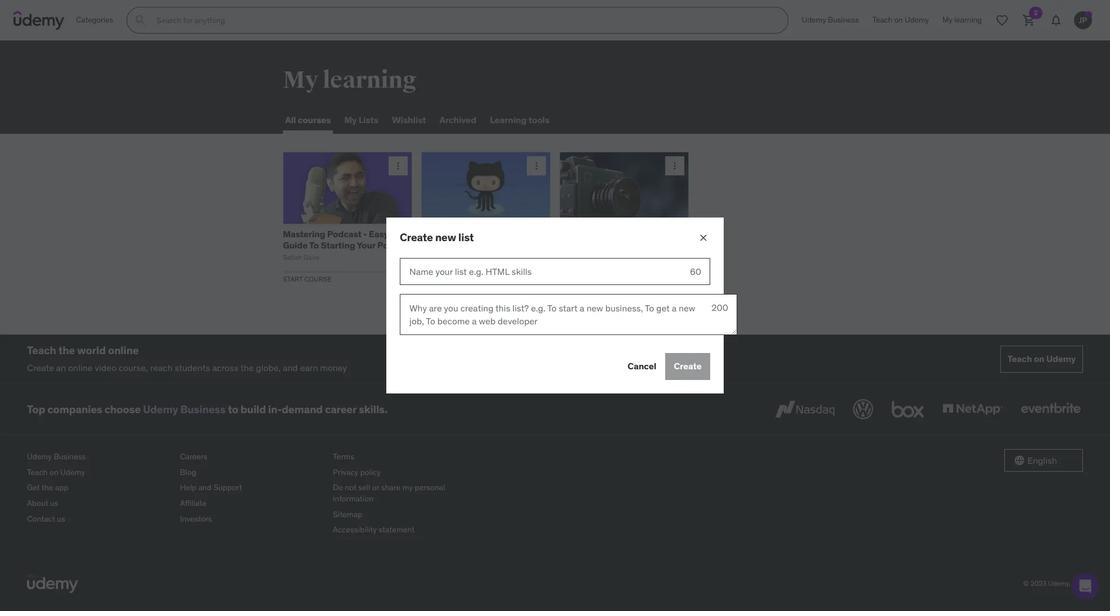 Task type: locate. For each thing, give the bounding box(es) containing it.
1 vertical spatial us
[[57, 514, 65, 524]]

1 vertical spatial online
[[68, 362, 93, 373]]

-
[[363, 229, 367, 240]]

careers blog help and support affiliate investors
[[180, 452, 242, 524]]

1 horizontal spatial the
[[58, 344, 75, 357]]

online right an
[[68, 362, 93, 373]]

course
[[304, 275, 332, 283], [443, 275, 470, 283]]

course down gaire
[[304, 275, 332, 283]]

investors link
[[180, 512, 324, 527]]

1 mastering from the left
[[283, 229, 325, 240]]

0 vertical spatial game
[[604, 229, 628, 240]]

0 vertical spatial my
[[283, 66, 318, 95]]

affiliate
[[180, 498, 207, 509]]

design down movements
[[613, 253, 634, 261]]

sitemap link
[[333, 507, 477, 523]]

0 vertical spatial on
[[895, 15, 903, 25]]

0 horizontal spatial teach on udemy
[[873, 15, 929, 25]]

not
[[345, 483, 357, 493]]

across
[[212, 362, 239, 373]]

taulien
[[440, 253, 461, 261]]

0 vertical spatial and
[[283, 362, 298, 373]]

business inside udemy business teach on udemy get the app about us contact us
[[54, 452, 86, 462]]

the right get
[[42, 483, 53, 493]]

2 horizontal spatial business
[[828, 15, 859, 25]]

reach
[[150, 362, 173, 373]]

0 horizontal spatial mastering
[[283, 229, 325, 240]]

the up an
[[58, 344, 75, 357]]

start course down gaire
[[283, 275, 332, 283]]

choose
[[105, 403, 141, 416]]

game up [ school of game design ]
[[604, 229, 628, 240]]

career
[[325, 403, 357, 416]]

game right of
[[593, 253, 611, 261]]

mastering game design camera movements in arcade studio link
[[560, 229, 688, 261]]

git & github crash course: create a repository from scratch!
[[421, 229, 533, 261]]

2 vertical spatial on
[[50, 467, 58, 478]]

get the app link
[[27, 481, 171, 496]]

2 vertical spatial business
[[54, 452, 86, 462]]

1 start from the left
[[283, 275, 303, 283]]

careers link
[[180, 450, 324, 465]]

terms link
[[333, 450, 477, 465]]

1 course from the left
[[304, 275, 332, 283]]

course for git & github crash course: create a repository from scratch!
[[443, 275, 470, 283]]

information
[[333, 494, 373, 504]]

Why are you creating this list? e.g. To start a new business, To get a new job, To become a web developer text field
[[400, 294, 737, 335]]

0 vertical spatial the
[[58, 344, 75, 357]]

netapp image
[[941, 397, 1005, 422]]

archived link
[[437, 107, 479, 134]]

0 horizontal spatial and
[[198, 483, 212, 493]]

blog
[[180, 467, 196, 478]]

0 vertical spatial teach on udemy
[[873, 15, 929, 25]]

design inside the 'mastering game design camera movements in arcade studio'
[[630, 229, 660, 240]]

my
[[283, 66, 318, 95], [344, 114, 357, 126]]

2 vertical spatial teach on udemy link
[[27, 465, 171, 481]]

1 horizontal spatial teach on udemy link
[[866, 7, 936, 34]]

start down satish
[[283, 275, 303, 283]]

all courses link
[[283, 107, 333, 134]]

0 horizontal spatial start
[[283, 275, 303, 283]]

and inside the 'careers blog help and support affiliate investors'
[[198, 483, 212, 493]]

1 vertical spatial udemy image
[[27, 574, 78, 593]]

2 horizontal spatial teach on udemy link
[[1001, 346, 1083, 373]]

my for my lists
[[344, 114, 357, 126]]

teach on udemy
[[873, 15, 929, 25], [1008, 353, 1076, 365]]

mastering game design camera movements in arcade studio
[[560, 229, 684, 261]]

start for git & github crash course: create a repository from scratch!
[[421, 275, 441, 283]]

learning
[[490, 114, 527, 126]]

small image
[[1014, 455, 1026, 466]]

us right contact
[[57, 514, 65, 524]]

get
[[27, 483, 40, 493]]

create button
[[665, 353, 710, 380]]

learning
[[323, 66, 417, 95]]

1 vertical spatial teach on udemy link
[[1001, 346, 1083, 373]]

nasdaq image
[[773, 397, 838, 422]]

mastering up studio
[[560, 229, 602, 240]]

studio
[[560, 250, 588, 261]]

0 horizontal spatial on
[[50, 467, 58, 478]]

2 vertical spatial the
[[42, 483, 53, 493]]

my for my learning
[[283, 66, 318, 95]]

privacy policy link
[[333, 465, 477, 481]]

0 horizontal spatial my
[[283, 66, 318, 95]]

udemy image
[[14, 11, 65, 30], [27, 574, 78, 593]]

policy
[[360, 467, 381, 478]]

2 horizontal spatial on
[[1034, 353, 1045, 365]]

course:
[[501, 229, 533, 240]]

app
[[55, 483, 68, 493]]

and left earn
[[283, 362, 298, 373]]

the inside udemy business teach on udemy get the app about us contact us
[[42, 483, 53, 493]]

[ school of game design ]
[[560, 253, 638, 261]]

1 horizontal spatial start course
[[421, 275, 470, 283]]

skills.
[[359, 403, 388, 416]]

a
[[451, 239, 456, 251]]

2 mastering from the left
[[560, 229, 602, 240]]

1 horizontal spatial course
[[443, 275, 470, 283]]

start course
[[283, 275, 332, 283], [421, 275, 470, 283]]

mastering inside the 'mastering game design camera movements in arcade studio'
[[560, 229, 602, 240]]

1 vertical spatial udemy business link
[[143, 403, 226, 416]]

1 vertical spatial the
[[241, 362, 254, 373]]

create
[[400, 231, 433, 244], [421, 239, 449, 251], [674, 361, 702, 372], [27, 362, 54, 373]]

business
[[828, 15, 859, 25], [180, 403, 226, 416], [54, 452, 86, 462]]

inc.
[[1073, 579, 1083, 588]]

1 horizontal spatial mastering
[[560, 229, 602, 240]]

0 horizontal spatial business
[[54, 452, 86, 462]]

1 start course from the left
[[283, 275, 332, 283]]

my left lists
[[344, 114, 357, 126]]

to
[[228, 403, 238, 416]]

careers
[[180, 452, 208, 462]]

Name your list e.g. HTML skills text field
[[400, 258, 681, 285]]

podcast left "-"
[[327, 229, 362, 240]]

1 horizontal spatial podcast
[[377, 239, 412, 251]]

2 vertical spatial udemy business link
[[27, 450, 171, 465]]

0 vertical spatial us
[[50, 498, 58, 509]]

us
[[50, 498, 58, 509], [57, 514, 65, 524]]

0 vertical spatial business
[[828, 15, 859, 25]]

1 horizontal spatial business
[[180, 403, 226, 416]]

1 horizontal spatial online
[[108, 344, 139, 357]]

cancel
[[628, 361, 656, 372]]

2 course from the left
[[443, 275, 470, 283]]

1 horizontal spatial start
[[421, 275, 441, 283]]

sell
[[358, 483, 370, 493]]

of
[[586, 253, 592, 261]]

podcast
[[327, 229, 362, 240], [377, 239, 412, 251]]

your
[[357, 239, 375, 251]]

0 horizontal spatial course
[[304, 275, 332, 283]]

start down kalob
[[421, 275, 441, 283]]

kalob taulien
[[421, 253, 461, 261]]

2 start course from the left
[[421, 275, 470, 283]]

business for udemy business
[[828, 15, 859, 25]]

mastering inside mastering podcast -  easy guide to starting your podcast satish gaire
[[283, 229, 325, 240]]

udemy business link
[[795, 7, 866, 34], [143, 403, 226, 416], [27, 450, 171, 465]]

support
[[213, 483, 242, 493]]

course for mastering podcast -  easy guide to starting your podcast
[[304, 275, 332, 283]]

1 horizontal spatial teach on udemy
[[1008, 353, 1076, 365]]

on
[[895, 15, 903, 25], [1034, 353, 1045, 365], [50, 467, 58, 478]]

design
[[630, 229, 660, 240], [613, 253, 634, 261]]

git & github crash course: create a repository from scratch! link
[[421, 229, 536, 261]]

1 vertical spatial on
[[1034, 353, 1045, 365]]

design up ]
[[630, 229, 660, 240]]

start for mastering podcast -  easy guide to starting your podcast
[[283, 275, 303, 283]]

course down taulien
[[443, 275, 470, 283]]

privacy
[[333, 467, 358, 478]]

lists
[[359, 114, 379, 126]]

create new list dialog
[[386, 218, 737, 394]]

udemy
[[802, 15, 826, 25], [905, 15, 929, 25], [1047, 353, 1076, 365], [143, 403, 178, 416], [27, 452, 52, 462], [60, 467, 85, 478]]

and right help
[[198, 483, 212, 493]]

0 vertical spatial udemy business link
[[795, 7, 866, 34]]

1 vertical spatial teach on udemy
[[1008, 353, 1076, 365]]

school
[[563, 253, 584, 261]]

start course down kalob taulien
[[421, 275, 470, 283]]

submit search image
[[134, 14, 148, 27]]

1 vertical spatial my
[[344, 114, 357, 126]]

companies
[[47, 403, 102, 416]]

mastering
[[283, 229, 325, 240], [560, 229, 602, 240]]

0 horizontal spatial the
[[42, 483, 53, 493]]

&
[[436, 229, 441, 240]]

create inside create button
[[674, 361, 702, 372]]

0 horizontal spatial start course
[[283, 275, 332, 283]]

1 vertical spatial business
[[180, 403, 226, 416]]

1 horizontal spatial and
[[283, 362, 298, 373]]

build
[[241, 403, 266, 416]]

mastering up gaire
[[283, 229, 325, 240]]

start
[[283, 275, 303, 283], [421, 275, 441, 283]]

1 vertical spatial design
[[613, 253, 634, 261]]

©
[[1024, 579, 1029, 588]]

podcast right your
[[377, 239, 412, 251]]

all courses
[[285, 114, 331, 126]]

us right about
[[50, 498, 58, 509]]

1 vertical spatial and
[[198, 483, 212, 493]]

0 vertical spatial design
[[630, 229, 660, 240]]

my up all courses
[[283, 66, 318, 95]]

kalob
[[421, 253, 439, 261]]

archived
[[440, 114, 477, 126]]

[
[[560, 253, 562, 261]]

online up course,
[[108, 344, 139, 357]]

game inside the 'mastering game design camera movements in arcade studio'
[[604, 229, 628, 240]]

1 horizontal spatial my
[[344, 114, 357, 126]]

2 start from the left
[[421, 275, 441, 283]]

the left globe,
[[241, 362, 254, 373]]

start course for git & github crash course: create a repository from scratch!
[[421, 275, 470, 283]]



Task type: describe. For each thing, give the bounding box(es) containing it.
udemy,
[[1049, 579, 1071, 588]]

mastering for movements
[[560, 229, 602, 240]]

create new list
[[400, 231, 474, 244]]

learning tools
[[490, 114, 550, 126]]

git
[[421, 229, 434, 240]]

udemy business
[[802, 15, 859, 25]]

gaire
[[303, 253, 320, 261]]

courses
[[298, 114, 331, 126]]

teach inside udemy business teach on udemy get the app about us contact us
[[27, 467, 48, 478]]

affiliate link
[[180, 496, 324, 512]]

1 horizontal spatial on
[[895, 15, 903, 25]]

my learning
[[283, 66, 417, 95]]

60
[[690, 266, 701, 277]]

repository
[[458, 239, 503, 251]]

cancel button
[[628, 353, 656, 380]]

course,
[[119, 362, 148, 373]]

mastering podcast -  easy guide to starting your podcast satish gaire
[[283, 229, 412, 261]]

personal
[[415, 483, 445, 493]]

video
[[95, 362, 116, 373]]

new
[[435, 231, 456, 244]]

to
[[309, 239, 319, 251]]

]
[[636, 253, 638, 261]]

movements
[[594, 239, 643, 251]]

about us link
[[27, 496, 171, 512]]

statement
[[379, 525, 415, 535]]

accessibility statement link
[[333, 523, 477, 538]]

my lists link
[[342, 107, 381, 134]]

in
[[645, 239, 653, 251]]

start course for mastering podcast -  easy guide to starting your podcast
[[283, 275, 332, 283]]

easy
[[369, 229, 389, 240]]

do
[[333, 483, 343, 493]]

my lists
[[344, 114, 379, 126]]

contact
[[27, 514, 55, 524]]

terms privacy policy do not sell or share my personal information sitemap accessibility statement
[[333, 452, 445, 535]]

students
[[175, 362, 210, 373]]

create inside git & github crash course: create a repository from scratch!
[[421, 239, 449, 251]]

in-
[[268, 403, 282, 416]]

github
[[443, 229, 473, 240]]

200
[[712, 302, 728, 313]]

0 horizontal spatial podcast
[[327, 229, 362, 240]]

earn
[[300, 362, 318, 373]]

an
[[56, 362, 66, 373]]

on inside udemy business teach on udemy get the app about us contact us
[[50, 467, 58, 478]]

help
[[180, 483, 197, 493]]

share
[[381, 483, 401, 493]]

demand
[[282, 403, 323, 416]]

all
[[285, 114, 296, 126]]

0 horizontal spatial teach on udemy link
[[27, 465, 171, 481]]

0 vertical spatial teach on udemy link
[[866, 7, 936, 34]]

teach the world online create an online video course, reach students across the globe, and earn money
[[27, 344, 347, 373]]

terms
[[333, 452, 354, 462]]

world
[[77, 344, 106, 357]]

and inside teach the world online create an online video course, reach students across the globe, and earn money
[[283, 362, 298, 373]]

2023
[[1031, 579, 1047, 588]]

learning tools link
[[488, 107, 552, 134]]

blog link
[[180, 465, 324, 481]]

0 vertical spatial online
[[108, 344, 139, 357]]

udemy business teach on udemy get the app about us contact us
[[27, 452, 86, 524]]

satish
[[283, 253, 302, 261]]

sitemap
[[333, 509, 362, 520]]

1 vertical spatial game
[[593, 253, 611, 261]]

create inside teach the world online create an online video course, reach students across the globe, and earn money
[[27, 362, 54, 373]]

from
[[505, 239, 527, 251]]

accessibility
[[333, 525, 377, 535]]

do not sell or share my personal information button
[[333, 481, 477, 507]]

0 vertical spatial udemy image
[[14, 11, 65, 30]]

arcade
[[654, 239, 684, 251]]

english button
[[1005, 450, 1083, 472]]

close modal image
[[698, 232, 709, 244]]

business for udemy business teach on udemy get the app about us contact us
[[54, 452, 86, 462]]

or
[[372, 483, 379, 493]]

2 horizontal spatial the
[[241, 362, 254, 373]]

english
[[1028, 455, 1057, 466]]

about
[[27, 498, 48, 509]]

box image
[[889, 397, 927, 422]]

wishlist link
[[390, 107, 428, 134]]

money
[[320, 362, 347, 373]]

camera
[[560, 239, 592, 251]]

eventbrite image
[[1019, 397, 1083, 422]]

guide
[[283, 239, 308, 251]]

top
[[27, 403, 45, 416]]

mastering for guide
[[283, 229, 325, 240]]

teach inside teach the world online create an online video course, reach students across the globe, and earn money
[[27, 344, 56, 357]]

list
[[459, 231, 474, 244]]

tools
[[529, 114, 550, 126]]

help and support link
[[180, 481, 324, 496]]

volkswagen image
[[851, 397, 876, 422]]

0 horizontal spatial online
[[68, 362, 93, 373]]

starting
[[321, 239, 355, 251]]

my
[[403, 483, 413, 493]]

contact us link
[[27, 512, 171, 527]]

© 2023 udemy, inc.
[[1024, 579, 1083, 588]]

wishlist
[[392, 114, 426, 126]]

top companies choose udemy business to build in-demand career skills.
[[27, 403, 388, 416]]



Task type: vqa. For each thing, say whether or not it's contained in the screenshot.
There are no requirements or prerequisites for this course
no



